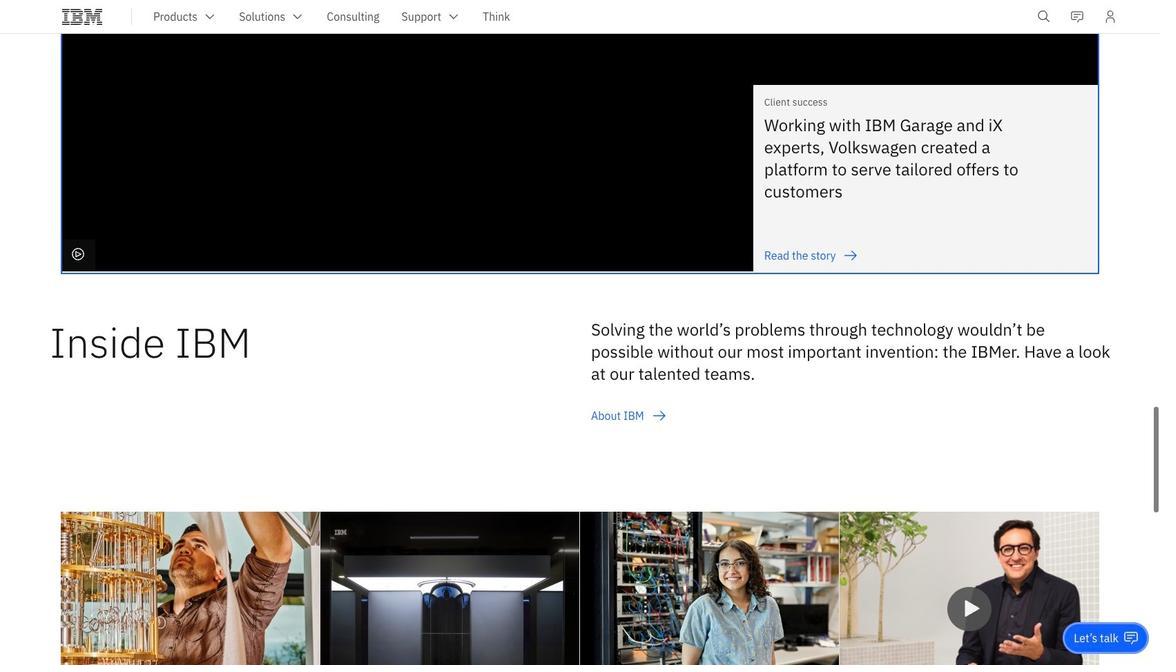 Task type: locate. For each thing, give the bounding box(es) containing it.
let's talk element
[[1074, 631, 1119, 646]]



Task type: vqa. For each thing, say whether or not it's contained in the screenshot.
Let's talk ELEMENT
yes



